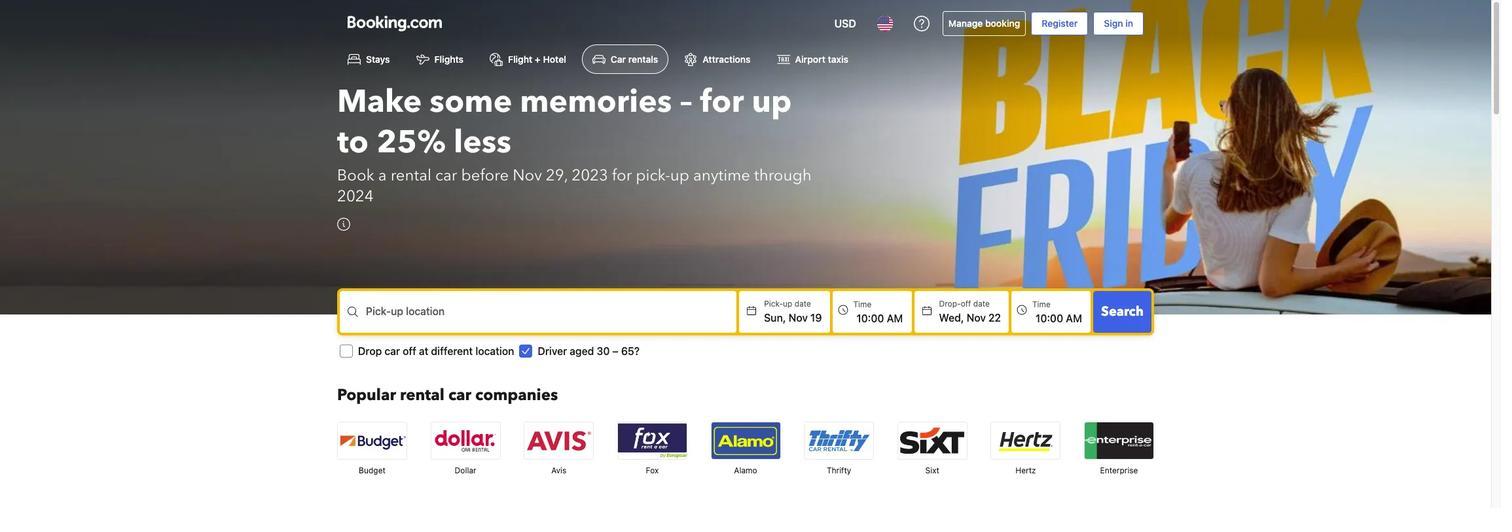 Task type: describe. For each thing, give the bounding box(es) containing it.
wed,
[[940, 313, 965, 324]]

pick-up date sun, nov 19
[[764, 300, 822, 324]]

enterprise logo image
[[1085, 423, 1154, 460]]

see terms and conditions for more information image
[[337, 218, 350, 231]]

pick-
[[636, 165, 671, 187]]

sign in
[[1105, 18, 1134, 29]]

airport
[[796, 54, 826, 65]]

2 vertical spatial car
[[449, 385, 472, 407]]

date for 19
[[795, 300, 812, 309]]

25%
[[377, 121, 446, 165]]

drop car off at different location
[[358, 346, 514, 358]]

pick-up location
[[366, 306, 445, 318]]

usd
[[835, 18, 857, 29]]

up up "drop car off at different location"
[[391, 306, 404, 318]]

flight
[[508, 54, 533, 65]]

2023
[[572, 165, 608, 187]]

dollar
[[455, 467, 477, 476]]

before
[[461, 165, 509, 187]]

in
[[1126, 18, 1134, 29]]

avis logo image
[[525, 423, 594, 460]]

fox logo image
[[618, 423, 687, 460]]

nov for wed,
[[967, 313, 986, 324]]

car rentals
[[611, 54, 658, 65]]

attractions
[[703, 54, 751, 65]]

0 horizontal spatial off
[[403, 346, 417, 358]]

– for 65?
[[613, 346, 619, 358]]

register
[[1042, 18, 1078, 29]]

29,
[[546, 165, 568, 187]]

avis
[[552, 467, 567, 476]]

manage booking link
[[943, 11, 1027, 36]]

30
[[597, 346, 610, 358]]

19
[[811, 313, 822, 324]]

rentals
[[629, 54, 658, 65]]

airport taxis
[[796, 54, 849, 65]]

search button
[[1094, 292, 1152, 334]]

flight + hotel link
[[480, 45, 577, 74]]

thrifty
[[827, 467, 852, 476]]

stays
[[366, 54, 390, 65]]

companies
[[476, 385, 558, 407]]

sign
[[1105, 18, 1124, 29]]

flight + hotel
[[508, 54, 567, 65]]

– for for
[[680, 81, 693, 124]]

date for 22
[[974, 300, 990, 309]]

through
[[755, 165, 812, 187]]

flights link
[[406, 45, 474, 74]]

1 horizontal spatial location
[[476, 346, 514, 358]]

to
[[337, 121, 369, 165]]

enterprise
[[1101, 467, 1139, 476]]

sixt
[[926, 467, 940, 476]]

booking.com online hotel reservations image
[[348, 16, 442, 31]]

thrifty logo image
[[805, 423, 874, 460]]

Pick-up location field
[[366, 313, 737, 328]]

book
[[337, 165, 375, 187]]

hertz logo image
[[992, 423, 1061, 460]]

a
[[378, 165, 387, 187]]

search
[[1102, 303, 1144, 321]]

budget logo image
[[338, 423, 407, 460]]

attractions link
[[674, 45, 762, 74]]

stays link
[[337, 45, 401, 74]]

1 vertical spatial rental
[[400, 385, 445, 407]]

fox
[[646, 467, 659, 476]]

popular
[[337, 385, 396, 407]]

dollar logo image
[[431, 423, 500, 460]]

car rentals link
[[582, 45, 669, 74]]



Task type: locate. For each thing, give the bounding box(es) containing it.
1 horizontal spatial date
[[974, 300, 990, 309]]

0 vertical spatial for
[[701, 81, 744, 124]]

car left 'before'
[[436, 165, 458, 187]]

see terms and conditions for more information image
[[337, 218, 350, 231]]

nov left 19
[[789, 313, 808, 324]]

register link
[[1032, 12, 1089, 35]]

off up wed,
[[961, 300, 972, 309]]

2 date from the left
[[974, 300, 990, 309]]

pick-
[[764, 300, 783, 309], [366, 306, 391, 318]]

usd button
[[827, 8, 864, 39]]

1 vertical spatial car
[[385, 346, 400, 358]]

up down airport taxis link
[[752, 81, 792, 124]]

1 date from the left
[[795, 300, 812, 309]]

65?
[[621, 346, 640, 358]]

off
[[961, 300, 972, 309], [403, 346, 417, 358]]

aged
[[570, 346, 594, 358]]

car
[[436, 165, 458, 187], [385, 346, 400, 358], [449, 385, 472, 407]]

alamo logo image
[[712, 423, 780, 460]]

0 vertical spatial rental
[[391, 165, 432, 187]]

1 vertical spatial for
[[612, 165, 632, 187]]

date up 19
[[795, 300, 812, 309]]

1 horizontal spatial off
[[961, 300, 972, 309]]

up left anytime
[[671, 165, 690, 187]]

location up 'at'
[[406, 306, 445, 318]]

flights
[[435, 54, 464, 65]]

rental right a
[[391, 165, 432, 187]]

1 horizontal spatial nov
[[789, 313, 808, 324]]

0 vertical spatial location
[[406, 306, 445, 318]]

booking
[[986, 18, 1021, 29]]

0 horizontal spatial nov
[[513, 165, 542, 187]]

budget
[[359, 467, 386, 476]]

0 vertical spatial car
[[436, 165, 458, 187]]

pick- for pick-up date sun, nov 19
[[764, 300, 783, 309]]

car down the 'different'
[[449, 385, 472, 407]]

nov inside make some memories – for up to 25% less book a rental car before nov 29, 2023 for pick-up anytime through 2024
[[513, 165, 542, 187]]

for
[[701, 81, 744, 124], [612, 165, 632, 187]]

nov inside the pick-up date sun, nov 19
[[789, 313, 808, 324]]

2024
[[337, 186, 374, 208]]

nov for sun,
[[789, 313, 808, 324]]

up
[[752, 81, 792, 124], [671, 165, 690, 187], [783, 300, 793, 309], [391, 306, 404, 318]]

taxis
[[828, 54, 849, 65]]

some
[[430, 81, 512, 124]]

memories
[[520, 81, 672, 124]]

rental down 'at'
[[400, 385, 445, 407]]

up inside the pick-up date sun, nov 19
[[783, 300, 793, 309]]

rental inside make some memories – for up to 25% less book a rental car before nov 29, 2023 for pick-up anytime through 2024
[[391, 165, 432, 187]]

off left 'at'
[[403, 346, 417, 358]]

1 vertical spatial location
[[476, 346, 514, 358]]

1 horizontal spatial –
[[680, 81, 693, 124]]

0 horizontal spatial for
[[612, 165, 632, 187]]

1 horizontal spatial for
[[701, 81, 744, 124]]

0 horizontal spatial location
[[406, 306, 445, 318]]

nov inside drop-off date wed, nov 22
[[967, 313, 986, 324]]

alamo
[[735, 467, 758, 476]]

0 horizontal spatial –
[[613, 346, 619, 358]]

nov left 29,
[[513, 165, 542, 187]]

rental
[[391, 165, 432, 187], [400, 385, 445, 407]]

car right drop
[[385, 346, 400, 358]]

– inside make some memories – for up to 25% less book a rental car before nov 29, 2023 for pick-up anytime through 2024
[[680, 81, 693, 124]]

1 horizontal spatial pick-
[[764, 300, 783, 309]]

up up sun,
[[783, 300, 793, 309]]

1 vertical spatial off
[[403, 346, 417, 358]]

location right the 'different'
[[476, 346, 514, 358]]

driver aged 30 – 65?
[[538, 346, 640, 358]]

different
[[431, 346, 473, 358]]

make some memories – for up to 25% less book a rental car before nov 29, 2023 for pick-up anytime through 2024
[[337, 81, 812, 208]]

less
[[454, 121, 512, 165]]

at
[[419, 346, 429, 358]]

car inside make some memories – for up to 25% less book a rental car before nov 29, 2023 for pick-up anytime through 2024
[[436, 165, 458, 187]]

nov
[[513, 165, 542, 187], [789, 313, 808, 324], [967, 313, 986, 324]]

– right 30
[[613, 346, 619, 358]]

driver
[[538, 346, 567, 358]]

for left pick-
[[612, 165, 632, 187]]

0 vertical spatial off
[[961, 300, 972, 309]]

pick- inside the pick-up date sun, nov 19
[[764, 300, 783, 309]]

manage
[[949, 18, 983, 29]]

sixt logo image
[[899, 423, 967, 460]]

sign in link
[[1094, 12, 1144, 35]]

22
[[989, 313, 1002, 324]]

0 horizontal spatial pick-
[[366, 306, 391, 318]]

–
[[680, 81, 693, 124], [613, 346, 619, 358]]

pick- for pick-up location
[[366, 306, 391, 318]]

drop-
[[940, 300, 961, 309]]

2 horizontal spatial nov
[[967, 313, 986, 324]]

sun,
[[764, 313, 786, 324]]

hotel
[[543, 54, 567, 65]]

drop-off date wed, nov 22
[[940, 300, 1002, 324]]

airport taxis link
[[767, 45, 859, 74]]

date inside the pick-up date sun, nov 19
[[795, 300, 812, 309]]

anytime
[[694, 165, 751, 187]]

pick- up sun,
[[764, 300, 783, 309]]

0 vertical spatial –
[[680, 81, 693, 124]]

date
[[795, 300, 812, 309], [974, 300, 990, 309]]

date up 22
[[974, 300, 990, 309]]

for down the attractions
[[701, 81, 744, 124]]

location
[[406, 306, 445, 318], [476, 346, 514, 358]]

car
[[611, 54, 626, 65]]

manage booking
[[949, 18, 1021, 29]]

off inside drop-off date wed, nov 22
[[961, 300, 972, 309]]

hertz
[[1016, 467, 1037, 476]]

0 horizontal spatial date
[[795, 300, 812, 309]]

1 vertical spatial –
[[613, 346, 619, 358]]

nov left 22
[[967, 313, 986, 324]]

+
[[535, 54, 541, 65]]

drop
[[358, 346, 382, 358]]

popular rental car companies
[[337, 385, 558, 407]]

date inside drop-off date wed, nov 22
[[974, 300, 990, 309]]

pick- up drop
[[366, 306, 391, 318]]

make
[[337, 81, 422, 124]]

– down attractions link
[[680, 81, 693, 124]]



Task type: vqa. For each thing, say whether or not it's contained in the screenshot.
the Arcadia. on the right top of page
no



